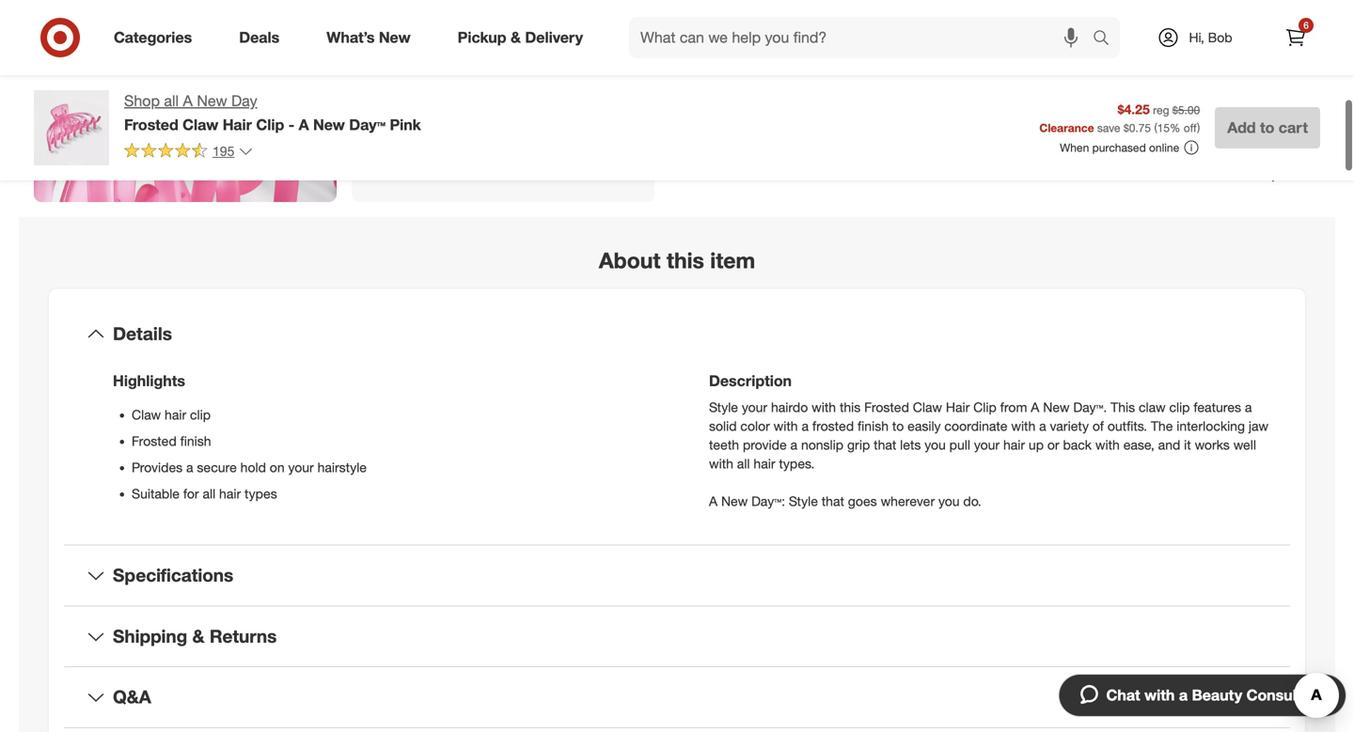 Task type: locate. For each thing, give the bounding box(es) containing it.
day
[[231, 92, 257, 110]]

in
[[767, 30, 780, 48], [763, 51, 773, 68]]

you left do.
[[938, 493, 960, 510]]

pink
[[390, 116, 421, 134]]

a inside the chat with a beauty consultant button
[[1179, 686, 1188, 705]]

for right suitable
[[183, 486, 199, 502]]

clip inside 'shop all a new day frosted claw hair clip - a new day™ pink'
[[256, 116, 284, 134]]

variety
[[1050, 418, 1089, 435]]

see!
[[570, 21, 605, 42]]

0 vertical spatial hair
[[223, 116, 252, 134]]

all down secure
[[203, 486, 215, 502]]

a right from
[[1031, 399, 1039, 416]]

0 vertical spatial of
[[1008, 51, 1019, 68]]

1 vertical spatial to
[[1260, 118, 1274, 137]]

shop
[[124, 92, 160, 110]]

easily
[[908, 418, 941, 435]]

outfits.
[[1108, 418, 1147, 435]]

& for pickup
[[511, 28, 521, 47]]

1 horizontal spatial claw
[[183, 116, 218, 134]]

1 vertical spatial pay
[[737, 51, 759, 68]]

0 vertical spatial pay
[[737, 30, 763, 48]]

chat
[[1106, 686, 1140, 705]]

4 up interest-
[[784, 30, 793, 48]]

a left secure
[[186, 459, 193, 476]]

a right the -
[[299, 116, 309, 134]]

about this item
[[599, 247, 755, 274]]

style up solid
[[709, 399, 738, 416]]

hair left up
[[1003, 437, 1025, 453]]

frosted down the shop
[[124, 116, 178, 134]]

claw down highlights
[[132, 407, 161, 423]]

0 horizontal spatial this
[[667, 247, 704, 274]]

0 horizontal spatial to
[[548, 21, 565, 42]]

your
[[742, 399, 767, 416], [974, 437, 1000, 453], [288, 459, 314, 476]]

payments
[[863, 51, 921, 68]]

snap a pic for all to see!
[[401, 21, 605, 42]]

a left beauty
[[1179, 686, 1188, 705]]

claw inside 'shop all a new day frosted claw hair clip - a new day™ pink'
[[183, 116, 218, 134]]

color
[[740, 418, 770, 435]]

bob
[[1208, 29, 1232, 46]]

upload photo
[[474, 81, 566, 99]]

0 vertical spatial 4
[[784, 30, 793, 48]]

finish up grip on the right
[[858, 418, 889, 435]]

finish
[[858, 418, 889, 435], [180, 433, 211, 450]]

claw up easily
[[913, 399, 942, 416]]

a
[[449, 21, 459, 42], [1245, 399, 1252, 416], [802, 418, 809, 435], [1039, 418, 1046, 435], [790, 437, 797, 453], [186, 459, 193, 476], [1179, 686, 1188, 705]]

all inside "element"
[[524, 21, 543, 42]]

1 vertical spatial clip
[[973, 399, 997, 416]]

style right day™:
[[789, 493, 818, 510]]

style
[[709, 399, 738, 416], [789, 493, 818, 510]]

with down teeth
[[709, 456, 733, 472]]

clip
[[256, 116, 284, 134], [973, 399, 997, 416]]

frosted up provides
[[132, 433, 177, 450]]

shipping
[[113, 626, 187, 647]]

clip
[[1169, 399, 1190, 416], [190, 407, 211, 423]]

0 horizontal spatial &
[[192, 626, 205, 647]]

1 horizontal spatial hair
[[946, 399, 970, 416]]

hair inside style your hairdo with this frosted claw hair clip from a new day™. this claw clip features a solid color with a frosted finish to easily coordinate with a variety of outfits. the interlocking jaw teeth provide a nonslip grip that lets you pull your hair up or back with ease, and it works well with all hair types.
[[946, 399, 970, 416]]

4
[[784, 30, 793, 48], [777, 51, 784, 68]]

%
[[1170, 121, 1181, 135]]

on right hold
[[270, 459, 285, 476]]

1 horizontal spatial on
[[925, 51, 940, 68]]

to right add
[[1260, 118, 1274, 137]]

4 left interest-
[[777, 51, 784, 68]]

goes
[[848, 493, 877, 510]]

0 horizontal spatial claw
[[132, 407, 161, 423]]

that left "goes"
[[822, 493, 844, 510]]

this up frosted
[[840, 399, 861, 416]]

coordinate
[[944, 418, 1008, 435]]

this left "item"
[[667, 247, 704, 274]]

& inside pickup & delivery link
[[511, 28, 521, 47]]

a inside style your hairdo with this frosted claw hair clip from a new day™. this claw clip features a solid color with a frosted finish to easily coordinate with a variety of outfits. the interlocking jaw teeth provide a nonslip grip that lets you pull your hair up or back with ease, and it works well with all hair types.
[[1031, 399, 1039, 416]]

clip up the
[[1169, 399, 1190, 416]]

2 horizontal spatial your
[[974, 437, 1000, 453]]

0 vertical spatial clip
[[256, 116, 284, 134]]

clip up coordinate
[[973, 399, 997, 416]]

2 vertical spatial to
[[892, 418, 904, 435]]

frosted inside style your hairdo with this frosted claw hair clip from a new day™. this claw clip features a solid color with a frosted finish to easily coordinate with a variety of outfits. the interlocking jaw teeth provide a nonslip grip that lets you pull your hair up or back with ease, and it works well with all hair types.
[[864, 399, 909, 416]]

of left $30.00-
[[1008, 51, 1019, 68]]

add to cart
[[1227, 118, 1308, 137]]

jaw
[[1249, 418, 1268, 435]]

0 vertical spatial &
[[511, 28, 521, 47]]

1 vertical spatial frosted
[[864, 399, 909, 416]]

new left day™:
[[721, 493, 748, 510]]

hair
[[165, 407, 186, 423], [1003, 437, 1025, 453], [754, 456, 775, 472], [219, 486, 241, 502]]

a left pic in the top of the page
[[449, 21, 459, 42]]

that left lets at the bottom right of page
[[874, 437, 896, 453]]

hair for from
[[946, 399, 970, 416]]

clip inside style your hairdo with this frosted claw hair clip from a new day™. this claw clip features a solid color with a frosted finish to easily coordinate with a variety of outfits. the interlocking jaw teeth provide a nonslip grip that lets you pull your hair up or back with ease, and it works well with all hair types.
[[973, 399, 997, 416]]

& left returns
[[192, 626, 205, 647]]

0 vertical spatial that
[[874, 437, 896, 453]]

0 vertical spatial frosted
[[124, 116, 178, 134]]

hairstyle
[[317, 459, 367, 476]]

1 vertical spatial on
[[270, 459, 285, 476]]

with down from
[[1011, 418, 1036, 435]]

0 horizontal spatial clip
[[256, 116, 284, 134]]

0 horizontal spatial hair
[[223, 116, 252, 134]]

all right the shop
[[164, 92, 179, 110]]

1 horizontal spatial clip
[[1169, 399, 1190, 416]]

claw inside style your hairdo with this frosted claw hair clip from a new day™. this claw clip features a solid color with a frosted finish to easily coordinate with a variety of outfits. the interlocking jaw teeth provide a nonslip grip that lets you pull your hair up or back with ease, and it works well with all hair types.
[[913, 399, 942, 416]]

delivery
[[525, 28, 583, 47]]

for right pic in the top of the page
[[495, 21, 519, 42]]

0 vertical spatial style
[[709, 399, 738, 416]]

0 vertical spatial you
[[925, 437, 946, 453]]

to left see!
[[548, 21, 565, 42]]

0 vertical spatial to
[[548, 21, 565, 42]]

up
[[1029, 437, 1044, 453]]

teeth
[[709, 437, 739, 453]]

$4.25 reg $5.00 clearance save $ 0.75 ( 15 % off )
[[1039, 101, 1200, 135]]

frosted inside 'shop all a new day frosted claw hair clip - a new day™ pink'
[[124, 116, 178, 134]]

of inside style your hairdo with this frosted claw hair clip from a new day™. this claw clip features a solid color with a frosted finish to easily coordinate with a variety of outfits. the interlocking jaw teeth provide a nonslip grip that lets you pull your hair up or back with ease, and it works well with all hair types.
[[1092, 418, 1104, 435]]

clip up frosted finish
[[190, 407, 211, 423]]

interlocking
[[1177, 418, 1245, 435]]

image gallery element
[[34, 0, 654, 208]]

new
[[379, 28, 411, 47], [197, 92, 227, 110], [313, 116, 345, 134], [1043, 399, 1070, 416], [721, 493, 748, 510]]

hair down secure
[[219, 486, 241, 502]]

1 vertical spatial of
[[1092, 418, 1104, 435]]

1 horizontal spatial clip
[[973, 399, 997, 416]]

1 horizontal spatial for
[[495, 21, 519, 42]]

1 horizontal spatial to
[[892, 418, 904, 435]]

new up variety
[[1043, 399, 1070, 416]]

categories link
[[98, 17, 216, 58]]

about
[[599, 247, 661, 274]]

a inside image gallery "element"
[[449, 21, 459, 42]]

1 horizontal spatial this
[[840, 399, 861, 416]]

1 horizontal spatial of
[[1092, 418, 1104, 435]]

frosted
[[124, 116, 178, 134], [864, 399, 909, 416], [132, 433, 177, 450]]

hair inside 'shop all a new day frosted claw hair clip - a new day™ pink'
[[223, 116, 252, 134]]

finish inside style your hairdo with this frosted claw hair clip from a new day™. this claw clip features a solid color with a frosted finish to easily coordinate with a variety of outfits. the interlocking jaw teeth provide a nonslip grip that lets you pull your hair up or back with ease, and it works well with all hair types.
[[858, 418, 889, 435]]

0 horizontal spatial that
[[822, 493, 844, 510]]

$4.25
[[1118, 101, 1150, 118]]

all
[[524, 21, 543, 42], [164, 92, 179, 110], [737, 456, 750, 472], [203, 486, 215, 502]]

your up color
[[742, 399, 767, 416]]

with right chat
[[1144, 686, 1175, 705]]

finish up secure
[[180, 433, 211, 450]]

pickup & delivery
[[458, 28, 583, 47]]

this
[[667, 247, 704, 274], [840, 399, 861, 416]]

search button
[[1084, 17, 1129, 62]]

all right pickup
[[524, 21, 543, 42]]

on right payments
[[925, 51, 940, 68]]

returns
[[210, 626, 277, 647]]

q&a button
[[64, 668, 1290, 728]]

1 horizontal spatial style
[[789, 493, 818, 510]]

specifications
[[113, 565, 233, 586]]

0 vertical spatial in
[[767, 30, 780, 48]]

all down teeth
[[737, 456, 750, 472]]

provides a secure hold on your hairstyle
[[132, 459, 367, 476]]

your down coordinate
[[974, 437, 1000, 453]]

hair for -
[[223, 116, 252, 134]]

image of frosted claw hair clip - a new day™ pink image
[[34, 90, 109, 165]]

with down outfits.
[[1095, 437, 1120, 453]]

of down day™.
[[1092, 418, 1104, 435]]

with up frosted
[[812, 399, 836, 416]]

with
[[812, 399, 836, 416], [774, 418, 798, 435], [1011, 418, 1036, 435], [1095, 437, 1120, 453], [709, 456, 733, 472], [1144, 686, 1175, 705]]

1 horizontal spatial &
[[511, 28, 521, 47]]

claw up 195 "link"
[[183, 116, 218, 134]]

1 horizontal spatial finish
[[858, 418, 889, 435]]

clip left the -
[[256, 116, 284, 134]]

& inside shipping & returns dropdown button
[[192, 626, 205, 647]]

this inside style your hairdo with this frosted claw hair clip from a new day™. this claw clip features a solid color with a frosted finish to easily coordinate with a variety of outfits. the interlocking jaw teeth provide a nonslip grip that lets you pull your hair up or back with ease, and it works well with all hair types.
[[840, 399, 861, 416]]

2 vertical spatial frosted
[[132, 433, 177, 450]]

frosted
[[812, 418, 854, 435]]

0 vertical spatial this
[[667, 247, 704, 274]]

what's
[[327, 28, 375, 47]]

all inside style your hairdo with this frosted claw hair clip from a new day™. this claw clip features a solid color with a frosted finish to easily coordinate with a variety of outfits. the interlocking jaw teeth provide a nonslip grip that lets you pull your hair up or back with ease, and it works well with all hair types.
[[737, 456, 750, 472]]

0 horizontal spatial 4
[[777, 51, 784, 68]]

1 vertical spatial this
[[840, 399, 861, 416]]

1 vertical spatial &
[[192, 626, 205, 647]]

1 vertical spatial style
[[789, 493, 818, 510]]

features
[[1194, 399, 1241, 416]]

2 horizontal spatial claw
[[913, 399, 942, 416]]

0 vertical spatial your
[[742, 399, 767, 416]]

for
[[495, 21, 519, 42], [183, 486, 199, 502]]

you down easily
[[925, 437, 946, 453]]

specifications button
[[64, 546, 1290, 606]]

new right the -
[[313, 116, 345, 134]]

2 horizontal spatial to
[[1260, 118, 1274, 137]]

1 vertical spatial that
[[822, 493, 844, 510]]

advertisement region
[[700, 95, 1320, 166]]

sponsored
[[1265, 168, 1320, 182]]

0 horizontal spatial finish
[[180, 433, 211, 450]]

& right pickup
[[511, 28, 521, 47]]

upload photo button
[[428, 69, 578, 111]]

pickup
[[458, 28, 506, 47]]

back
[[1063, 437, 1092, 453]]

1 horizontal spatial that
[[874, 437, 896, 453]]

hair up coordinate
[[946, 399, 970, 416]]

a up up
[[1039, 418, 1046, 435]]

or
[[1047, 437, 1059, 453]]

frosted up easily
[[864, 399, 909, 416]]

1 vertical spatial 4
[[777, 51, 784, 68]]

nonslip
[[801, 437, 844, 453]]

to
[[548, 21, 565, 42], [1260, 118, 1274, 137], [892, 418, 904, 435]]

0 vertical spatial on
[[925, 51, 940, 68]]

hi,
[[1189, 29, 1204, 46]]

a left day™:
[[709, 493, 718, 510]]

new left day
[[197, 92, 227, 110]]

a right the shop
[[183, 92, 193, 110]]

clip inside style your hairdo with this frosted claw hair clip from a new day™. this claw clip features a solid color with a frosted finish to easily coordinate with a variety of outfits. the interlocking jaw teeth provide a nonslip grip that lets you pull your hair up or back with ease, and it works well with all hair types.
[[1169, 399, 1190, 416]]

1 vertical spatial hair
[[946, 399, 970, 416]]

shipping & returns
[[113, 626, 277, 647]]

with down hairdo
[[774, 418, 798, 435]]

types.
[[779, 456, 815, 472]]

hair down day
[[223, 116, 252, 134]]

pay
[[737, 30, 763, 48], [737, 51, 759, 68]]

1 horizontal spatial 4
[[784, 30, 793, 48]]

0 horizontal spatial of
[[1008, 51, 1019, 68]]

0 vertical spatial for
[[495, 21, 519, 42]]

your left the hairstyle
[[288, 459, 314, 476]]

frosted for with
[[864, 399, 909, 416]]

1 vertical spatial for
[[183, 486, 199, 502]]

2 vertical spatial your
[[288, 459, 314, 476]]

item
[[710, 247, 755, 274]]

categories
[[114, 28, 192, 47]]

hold
[[240, 459, 266, 476]]

consultant
[[1247, 686, 1325, 705]]

0 horizontal spatial style
[[709, 399, 738, 416]]

add to cart button
[[1215, 107, 1320, 149]]

to up lets at the bottom right of page
[[892, 418, 904, 435]]



Task type: describe. For each thing, give the bounding box(es) containing it.
What can we help you find? suggestions appear below search field
[[629, 17, 1097, 58]]

provides
[[132, 459, 183, 476]]

0.75
[[1129, 121, 1151, 135]]

the
[[1151, 418, 1173, 435]]

grip
[[847, 437, 870, 453]]

6
[[1304, 19, 1309, 31]]

snap
[[401, 21, 444, 42]]

frosted for new
[[124, 116, 178, 134]]

what's new link
[[311, 17, 434, 58]]

clip for from
[[973, 399, 997, 416]]

online
[[1149, 141, 1179, 155]]

a down hairdo
[[802, 418, 809, 435]]

hair up frosted finish
[[165, 407, 186, 423]]

solid
[[709, 418, 737, 435]]

it
[[1184, 437, 1191, 453]]

secure
[[197, 459, 237, 476]]

shop all a new day frosted claw hair clip - a new day™ pink
[[124, 92, 421, 134]]

to inside style your hairdo with this frosted claw hair clip from a new day™. this claw clip features a solid color with a frosted finish to easily coordinate with a variety of outfits. the interlocking jaw teeth provide a nonslip grip that lets you pull your hair up or back with ease, and it works well with all hair types.
[[892, 418, 904, 435]]

hairdo
[[771, 399, 808, 416]]

0 horizontal spatial your
[[288, 459, 314, 476]]

frosted finish
[[132, 433, 211, 450]]

a new day™: style that goes wherever you do.
[[709, 493, 981, 510]]

beauty
[[1192, 686, 1242, 705]]

frosted claw hair clip - a new day™, 2 of 4 image
[[34, 0, 337, 202]]

on inside pay in 4 pay in 4 interest-free payments on purchases of $30.00-$1,500.00
[[925, 51, 940, 68]]

)
[[1197, 121, 1200, 135]]

lets
[[900, 437, 921, 453]]

style your hairdo with this frosted claw hair clip from a new day™. this claw clip features a solid color with a frosted finish to easily coordinate with a variety of outfits. the interlocking jaw teeth provide a nonslip grip that lets you pull your hair up or back with ease, and it works well with all hair types.
[[709, 399, 1268, 472]]

interest-
[[787, 51, 837, 68]]

hair down provide
[[754, 456, 775, 472]]

that inside style your hairdo with this frosted claw hair clip from a new day™. this claw clip features a solid color with a frosted finish to easily coordinate with a variety of outfits. the interlocking jaw teeth provide a nonslip grip that lets you pull your hair up or back with ease, and it works well with all hair types.
[[874, 437, 896, 453]]

clip for -
[[256, 116, 284, 134]]

purchases
[[943, 51, 1004, 68]]

q&a
[[113, 687, 151, 708]]

search
[[1084, 30, 1129, 48]]

suitable
[[132, 486, 180, 502]]

2 pay from the top
[[737, 51, 759, 68]]

cart
[[1279, 118, 1308, 137]]

provide
[[743, 437, 787, 453]]

highlights
[[113, 372, 185, 390]]

purchased
[[1092, 141, 1146, 155]]

new right what's
[[379, 28, 411, 47]]

add
[[1227, 118, 1256, 137]]

do.
[[963, 493, 981, 510]]

reg
[[1153, 103, 1169, 117]]

pay in 4 pay in 4 interest-free payments on purchases of $30.00-$1,500.00
[[737, 30, 1125, 68]]

chat with a beauty consultant
[[1106, 686, 1325, 705]]

suitable for all hair types
[[132, 486, 277, 502]]

day™
[[349, 116, 386, 134]]

195 link
[[124, 142, 253, 163]]

$
[[1124, 121, 1129, 135]]

ease,
[[1123, 437, 1155, 453]]

1 vertical spatial you
[[938, 493, 960, 510]]

details
[[113, 323, 172, 345]]

$30.00-
[[1023, 51, 1068, 68]]

and
[[1158, 437, 1180, 453]]

claw for day
[[183, 116, 218, 134]]

style inside style your hairdo with this frosted claw hair clip from a new day™. this claw clip features a solid color with a frosted finish to easily coordinate with a variety of outfits. the interlocking jaw teeth provide a nonslip grip that lets you pull your hair up or back with ease, and it works well with all hair types.
[[709, 399, 738, 416]]

1 vertical spatial in
[[763, 51, 773, 68]]

you inside style your hairdo with this frosted claw hair clip from a new day™. this claw clip features a solid color with a frosted finish to easily coordinate with a variety of outfits. the interlocking jaw teeth provide a nonslip grip that lets you pull your hair up or back with ease, and it works well with all hair types.
[[925, 437, 946, 453]]

types
[[245, 486, 277, 502]]

(
[[1154, 121, 1157, 135]]

pic
[[464, 21, 490, 42]]

wherever
[[881, 493, 935, 510]]

$1,500.00
[[1068, 51, 1125, 68]]

well
[[1233, 437, 1256, 453]]

photo
[[527, 81, 566, 99]]

1 vertical spatial your
[[974, 437, 1000, 453]]

a up jaw
[[1245, 399, 1252, 416]]

from
[[1000, 399, 1027, 416]]

1 pay from the top
[[737, 30, 763, 48]]

pickup & delivery link
[[442, 17, 607, 58]]

claw for this
[[913, 399, 942, 416]]

a up types.
[[790, 437, 797, 453]]

new inside style your hairdo with this frosted claw hair clip from a new day™. this claw clip features a solid color with a frosted finish to easily coordinate with a variety of outfits. the interlocking jaw teeth provide a nonslip grip that lets you pull your hair up or back with ease, and it works well with all hair types.
[[1043, 399, 1070, 416]]

& for shipping
[[192, 626, 205, 647]]

deals link
[[223, 17, 303, 58]]

with inside button
[[1144, 686, 1175, 705]]

claw
[[1139, 399, 1166, 416]]

0 horizontal spatial clip
[[190, 407, 211, 423]]

to inside 'button'
[[1260, 118, 1274, 137]]

of inside pay in 4 pay in 4 interest-free payments on purchases of $30.00-$1,500.00
[[1008, 51, 1019, 68]]

to inside image gallery "element"
[[548, 21, 565, 42]]

details button
[[64, 304, 1290, 364]]

for inside image gallery "element"
[[495, 21, 519, 42]]

hi, bob
[[1189, 29, 1232, 46]]

pull
[[949, 437, 970, 453]]

off
[[1184, 121, 1197, 135]]

works
[[1195, 437, 1230, 453]]

save
[[1097, 121, 1120, 135]]

description
[[709, 372, 792, 390]]

0 horizontal spatial for
[[183, 486, 199, 502]]

shipping & returns button
[[64, 607, 1290, 667]]

1 horizontal spatial your
[[742, 399, 767, 416]]

$5.00
[[1173, 103, 1200, 117]]

upload
[[474, 81, 523, 99]]

15
[[1157, 121, 1170, 135]]

6 link
[[1275, 17, 1316, 58]]

all inside 'shop all a new day frosted claw hair clip - a new day™ pink'
[[164, 92, 179, 110]]

what's new
[[327, 28, 411, 47]]

day™.
[[1073, 399, 1107, 416]]

0 horizontal spatial on
[[270, 459, 285, 476]]



Task type: vqa. For each thing, say whether or not it's contained in the screenshot.
right For
yes



